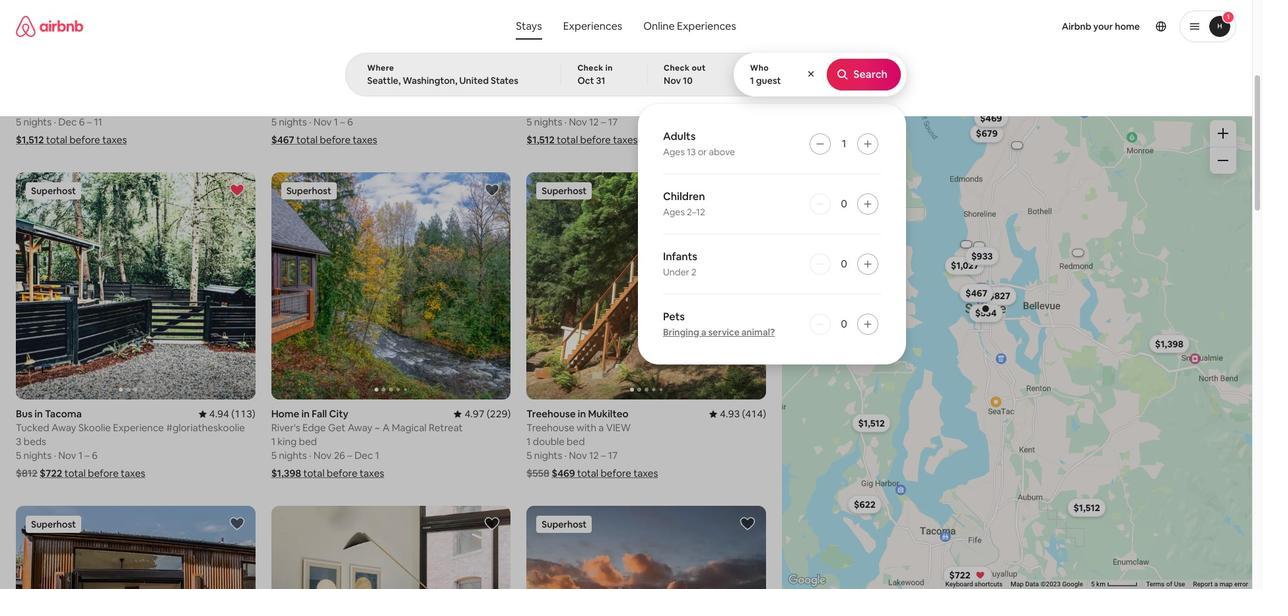 Task type: vqa. For each thing, say whether or not it's contained in the screenshot.


Task type: describe. For each thing, give the bounding box(es) containing it.
4.93
[[720, 408, 740, 420]]

terms
[[1146, 581, 1165, 588]]

0 for children
[[841, 197, 847, 211]]

shortcuts
[[975, 581, 1003, 588]]

before inside 5 nights · nov 12 – 17 $1,512 total before taxes
[[580, 133, 611, 146]]

terms of use
[[1146, 581, 1186, 588]]

$1,398 inside button
[[1155, 338, 1184, 350]]

beachfront
[[792, 85, 833, 95]]

nights inside 5 nights · nov 1 – 6 $467 total before taxes
[[279, 115, 307, 128]]

10
[[683, 75, 693, 87]]

report a map error
[[1193, 581, 1249, 588]]

bus
[[16, 408, 32, 420]]

amazing pools
[[855, 85, 910, 95]]

-
[[374, 88, 378, 100]]

nov inside home in fall city river's edge get away ~ a magical retreat 1 king bed 5 nights · nov 26 – dec 1 $1,398 total before taxes
[[314, 449, 332, 462]]

5 nights · nov 1 – 6 $467 total before taxes
[[271, 115, 377, 146]]

nights inside home in fall city river's edge get away ~ a magical retreat 1 king bed 5 nights · nov 26 – dec 1 $1,398 total before taxes
[[279, 449, 307, 462]]

what can we help you find? tab list
[[506, 13, 633, 40]]

king
[[278, 435, 297, 448]]

2-
[[743, 88, 753, 100]]

5 inside treehouse in mukilteo treehouse with a view 1 double bed 5 nights · nov 12 – 17 $558 $469 total before taxes
[[527, 449, 532, 462]]

1 inside treehouse in mukilteo treehouse with a view 1 double bed 5 nights · nov 12 – 17 $558 $469 total before taxes
[[527, 435, 531, 448]]

service
[[708, 326, 740, 338]]

in for fall
[[302, 408, 310, 420]]

6 inside bus in tacoma tucked away skoolie experience  #gloriatheskoolie 3 beds 5 nights · nov 1 – 6 $812 $722 total before taxes
[[92, 449, 98, 462]]

walkscore!
[[393, 88, 443, 100]]

crown
[[342, 88, 372, 100]]

away inside home in fall city river's edge get away ~ a magical retreat 1 king bed 5 nights · nov 26 – dec 1 $1,398 total before taxes
[[348, 422, 372, 434]]

1 inside bus in tacoma tucked away skoolie experience  #gloriatheskoolie 3 beds 5 nights · nov 1 – 6 $812 $722 total before taxes
[[78, 449, 83, 462]]

total inside 5 nights · nov 12 – 17 $1,512 total before taxes
[[557, 133, 578, 146]]

a inside the pets bringing a service animal?
[[701, 326, 706, 338]]

peach
[[312, 88, 340, 100]]

taxes inside bus in tacoma tucked away skoolie experience  #gloriatheskoolie 3 beds 5 nights · nov 1 – 6 $812 $722 total before taxes
[[121, 467, 145, 480]]

children
[[663, 190, 705, 203]]

· inside home in fall city river's edge get away ~ a magical retreat 1 king bed 5 nights · nov 26 – dec 1 $1,398 total before taxes
[[309, 449, 311, 462]]

get
[[328, 422, 346, 434]]

total inside home in fall city river's edge get away ~ a magical retreat 1 king bed 5 nights · nov 26 – dec 1 $1,398 total before taxes
[[303, 467, 325, 480]]

$622
[[854, 499, 876, 511]]

12 inside treehouse in mukilteo treehouse with a view 1 double bed 5 nights · nov 12 – 17 $558 $469 total before taxes
[[589, 449, 599, 462]]

group containing cabins
[[0, 53, 1010, 104]]

km
[[1097, 581, 1106, 588]]

0 horizontal spatial olalla
[[527, 88, 552, 100]]

– inside treehouse in mukilteo treehouse with a view 1 double bed 5 nights · nov 12 – 17 $558 $469 total before taxes
[[601, 449, 606, 462]]

$1,512 inside 5 nights · nov 12 – 17 $1,512 total before taxes
[[527, 133, 555, 146]]

cottage
[[671, 88, 709, 100]]

2 experiences from the left
[[677, 19, 736, 33]]

5 inside bus in tacoma tucked away skoolie experience  #gloriatheskoolie 3 beds 5 nights · nov 1 – 6 $812 $722 total before taxes
[[16, 449, 21, 462]]

online experiences
[[644, 19, 736, 33]]

dec inside home in fall city river's edge get away ~ a magical retreat 1 king bed 5 nights · nov 26 – dec 1 $1,398 total before taxes
[[355, 449, 373, 462]]

airbnb
[[1062, 20, 1092, 32]]

seattle
[[336, 74, 369, 86]]

infants under 2
[[663, 250, 698, 278]]

home in olalla olalla forest retreat storybook cottage sleeps 2-4
[[527, 74, 758, 100]]

online
[[644, 19, 675, 33]]

bus in tacoma tucked away skoolie experience  #gloriatheskoolie 3 beds 5 nights · nov 1 – 6 $812 $722 total before taxes
[[16, 408, 245, 480]]

retreat inside home in olalla olalla forest retreat storybook cottage sleeps 2-4
[[585, 88, 619, 100]]

data
[[1026, 581, 1039, 588]]

taxes inside 5 nights · nov 1 – 6 $467 total before taxes
[[353, 133, 377, 146]]

under
[[663, 266, 690, 278]]

5 inside 5 nights · dec 6 – 11 $1,512 total before taxes
[[16, 115, 21, 128]]

in for mukilteo
[[578, 408, 586, 420]]

$679
[[976, 127, 998, 139]]

before inside treehouse in mukilteo treehouse with a view 1 double bed 5 nights · nov 12 – 17 $558 $469 total before taxes
[[601, 467, 631, 480]]

nov inside 5 nights · nov 12 – 17 $1,512 total before taxes
[[569, 115, 587, 128]]

5 inside button
[[1091, 581, 1095, 588]]

seattle's
[[271, 88, 310, 100]]

map data ©2023 google
[[1011, 581, 1083, 588]]

total inside treehouse in mukilteo treehouse with a view 1 double bed 5 nights · nov 12 – 17 $558 $469 total before taxes
[[577, 467, 599, 480]]

keyboard shortcuts
[[946, 581, 1003, 588]]

Where field
[[367, 75, 540, 87]]

away inside bus in tacoma tucked away skoolie experience  #gloriatheskoolie 3 beds 5 nights · nov 1 – 6 $812 $722 total before taxes
[[51, 422, 76, 434]]

1 treehouse from the top
[[527, 408, 576, 420]]

5 inside 5 nights · nov 1 – 6 $467 total before taxes
[[271, 115, 277, 128]]

12 inside 5 nights · nov 12 – 17 $1,512 total before taxes
[[589, 115, 599, 128]]

above
[[709, 146, 735, 158]]

nov inside 5 nights · nov 1 – 6 $467 total before taxes
[[314, 115, 332, 128]]

amazing
[[855, 85, 888, 95]]

– inside bus in tacoma tucked away skoolie experience  #gloriatheskoolie 3 beds 5 nights · nov 1 – 6 $812 $722 total before taxes
[[85, 449, 90, 462]]

city
[[329, 408, 348, 420]]

online experiences link
[[633, 13, 747, 40]]

– inside 5 nights · nov 12 – 17 $1,512 total before taxes
[[601, 115, 606, 128]]

· inside 5 nights · nov 12 – 17 $1,512 total before taxes
[[565, 115, 567, 128]]

– inside 5 nights · dec 6 – 11 $1,512 total before taxes
[[87, 115, 92, 128]]

6 inside 5 nights · dec 6 – 11 $1,512 total before taxes
[[79, 115, 85, 128]]

taxes inside treehouse in mukilteo treehouse with a view 1 double bed 5 nights · nov 12 – 17 $558 $469 total before taxes
[[634, 467, 658, 480]]

pets
[[663, 310, 685, 324]]

31
[[596, 75, 605, 87]]

google image
[[785, 572, 829, 589]]

add to wishlist: guest suite in edmonds image
[[740, 516, 756, 532]]

treehouse in mukilteo treehouse with a view 1 double bed 5 nights · nov 12 – 17 $558 $469 total before taxes
[[527, 408, 658, 480]]

in for seattle
[[325, 74, 334, 86]]

forest
[[554, 88, 583, 100]]

(37)
[[748, 74, 766, 86]]

out
[[692, 63, 706, 73]]

5 nights · nov 12 – 17 $1,512 total before taxes
[[527, 115, 638, 146]]

animal?
[[742, 326, 775, 338]]

2 treehouse from the top
[[527, 422, 575, 434]]

fall
[[312, 408, 327, 420]]

1 horizontal spatial olalla
[[567, 74, 593, 86]]

$1,398 button
[[1150, 335, 1190, 353]]

$469 button
[[974, 109, 1008, 127]]

$827 button
[[983, 287, 1017, 305]]

$722 button
[[944, 566, 993, 585]]

countryside
[[603, 85, 649, 95]]

$467 inside 5 nights · nov 1 – 6 $467 total before taxes
[[271, 133, 294, 146]]

#gloriatheskoolie
[[166, 422, 245, 434]]

guest
[[756, 75, 781, 87]]

skoolie
[[78, 422, 111, 434]]

experience
[[113, 422, 164, 434]]

beach
[[435, 85, 458, 95]]

4.97
[[465, 408, 485, 420]]

0 horizontal spatial new
[[490, 74, 511, 86]]

$467 inside button
[[966, 287, 988, 299]]

4
[[753, 88, 758, 100]]

display total before taxes switch
[[1202, 71, 1225, 87]]

$812
[[16, 467, 38, 480]]

none search field containing stays
[[345, 0, 907, 365]]

nights inside 5 nights · nov 12 – 17 $1,512 total before taxes
[[534, 115, 562, 128]]

in for oct
[[606, 63, 613, 73]]

sleeps
[[711, 88, 741, 100]]

apartment in seattle seattle's peach crown - 87 walkscore!
[[271, 74, 443, 100]]

tucked
[[16, 422, 49, 434]]

1 inside 5 nights · nov 1 – 6 $467 total before taxes
[[334, 115, 338, 128]]

who
[[750, 63, 769, 73]]

report
[[1193, 581, 1213, 588]]

nov inside bus in tacoma tucked away skoolie experience  #gloriatheskoolie 3 beds 5 nights · nov 1 – 6 $812 $722 total before taxes
[[58, 449, 76, 462]]

double
[[533, 435, 565, 448]]

your
[[1094, 20, 1113, 32]]

13
[[687, 146, 696, 158]]

bed inside home in fall city river's edge get away ~ a magical retreat 1 king bed 5 nights · nov 26 – dec 1 $1,398 total before taxes
[[299, 435, 317, 448]]

remove from wishlist: bus in tacoma image
[[229, 182, 245, 198]]

dec inside 5 nights · dec 6 – 11 $1,512 total before taxes
[[58, 115, 77, 128]]

experiences button
[[553, 13, 633, 40]]

in for olalla
[[557, 74, 565, 86]]

taxes inside 5 nights · nov 12 – 17 $1,512 total before taxes
[[613, 133, 638, 146]]

total inside 5 nights · nov 1 – 6 $467 total before taxes
[[296, 133, 318, 146]]

keyboard
[[946, 581, 973, 588]]

$722 inside button
[[950, 570, 971, 582]]

keyboard shortcuts button
[[946, 580, 1003, 589]]

terms of use link
[[1146, 581, 1186, 588]]

$933 button
[[966, 247, 999, 265]]

before inside 5 nights · dec 6 – 11 $1,512 total before taxes
[[69, 133, 100, 146]]



Task type: locate. For each thing, give the bounding box(es) containing it.
4.94 out of 5 average rating,  113 reviews image
[[199, 408, 255, 420]]

check in oct 31
[[578, 63, 613, 87]]

before inside 5 nights · nov 1 – 6 $467 total before taxes
[[320, 133, 351, 146]]

zoom in image
[[1218, 128, 1229, 139]]

0 horizontal spatial $1,398
[[271, 467, 301, 480]]

· left 11
[[54, 115, 56, 128]]

in for tacoma
[[35, 408, 43, 420]]

nights down forest in the top left of the page
[[534, 115, 562, 128]]

4.93 (414)
[[720, 408, 766, 420]]

before inside home in fall city river's edge get away ~ a magical retreat 1 king bed 5 nights · nov 26 – dec 1 $1,398 total before taxes
[[327, 467, 358, 480]]

– down countryside
[[601, 115, 606, 128]]

$467
[[271, 133, 294, 146], [966, 287, 988, 299]]

0 vertical spatial 17
[[608, 115, 618, 128]]

1 vertical spatial ages
[[663, 206, 685, 218]]

0 for infants
[[841, 257, 847, 271]]

6
[[79, 115, 85, 128], [347, 115, 353, 128], [92, 449, 98, 462]]

ages inside adults ages 13 or above
[[663, 146, 685, 158]]

· inside 5 nights · nov 1 – 6 $467 total before taxes
[[309, 115, 311, 128]]

– down skoolie
[[85, 449, 90, 462]]

1 horizontal spatial $1,512 button
[[1068, 499, 1106, 517]]

1 horizontal spatial $1,398
[[1155, 338, 1184, 350]]

taxes inside home in fall city river's edge get away ~ a magical retreat 1 king bed 5 nights · nov 26 – dec 1 $1,398 total before taxes
[[360, 467, 384, 480]]

dec right 26
[[355, 449, 373, 462]]

5 inside home in fall city river's edge get away ~ a magical retreat 1 king bed 5 nights · nov 26 – dec 1 $1,398 total before taxes
[[271, 449, 277, 462]]

$467 down seattle's
[[271, 133, 294, 146]]

of
[[1167, 581, 1173, 588]]

check for nov
[[664, 63, 690, 73]]

in inside apartment in seattle seattle's peach crown - 87 walkscore!
[[325, 74, 334, 86]]

home for home in fall city river's edge get away ~ a magical retreat 1 king bed 5 nights · nov 26 – dec 1 $1,398 total before taxes
[[271, 408, 299, 420]]

check up 10
[[664, 63, 690, 73]]

total inside 5 nights · dec 6 – 11 $1,512 total before taxes
[[46, 133, 67, 146]]

new left oct
[[555, 85, 572, 95]]

0 horizontal spatial $1,512 button
[[852, 414, 891, 433]]

0
[[841, 197, 847, 211], [841, 257, 847, 271], [841, 317, 847, 331]]

· down seattle's
[[309, 115, 311, 128]]

0 vertical spatial $469
[[980, 112, 1002, 124]]

total inside bus in tacoma tucked away skoolie experience  #gloriatheskoolie 3 beds 5 nights · nov 1 – 6 $812 $722 total before taxes
[[64, 467, 86, 480]]

1 vertical spatial 12
[[589, 449, 599, 462]]

taxes inside 5 nights · dec 6 – 11 $1,512 total before taxes
[[102, 133, 127, 146]]

5 km button
[[1087, 580, 1142, 589]]

storybook
[[621, 88, 669, 100]]

6 left 11
[[79, 115, 85, 128]]

1
[[1227, 13, 1230, 21], [750, 75, 754, 87], [334, 115, 338, 128], [842, 137, 846, 151], [271, 435, 275, 448], [527, 435, 531, 448], [78, 449, 83, 462], [375, 449, 379, 462]]

1 horizontal spatial $469
[[980, 112, 1002, 124]]

1 12 from the top
[[589, 115, 599, 128]]

1 horizontal spatial $467
[[966, 287, 988, 299]]

away left ~
[[348, 422, 372, 434]]

$469 inside treehouse in mukilteo treehouse with a view 1 double bed 5 nights · nov 12 – 17 $558 $469 total before taxes
[[552, 467, 575, 480]]

retreat
[[585, 88, 619, 100], [429, 422, 463, 434]]

0 horizontal spatial retreat
[[429, 422, 463, 434]]

– inside 5 nights · nov 1 – 6 $467 total before taxes
[[340, 115, 345, 128]]

oct
[[578, 75, 594, 87]]

bed inside treehouse in mukilteo treehouse with a view 1 double bed 5 nights · nov 12 – 17 $558 $469 total before taxes
[[567, 435, 585, 448]]

1 horizontal spatial 6
[[92, 449, 98, 462]]

in left fall
[[302, 408, 310, 420]]

nov down tacoma
[[58, 449, 76, 462]]

$1,027 button
[[945, 256, 985, 275]]

$722 right the $812 at the bottom left of the page
[[40, 467, 62, 480]]

2 bed from the left
[[567, 435, 585, 448]]

0 horizontal spatial dec
[[58, 115, 77, 128]]

adults
[[663, 129, 696, 143]]

$933
[[972, 250, 993, 262]]

5 nights · dec 6 – 11 $1,512 total before taxes
[[16, 115, 127, 146]]

error
[[1235, 581, 1249, 588]]

1 button
[[1180, 11, 1237, 42]]

nights inside 5 nights · dec 6 – 11 $1,512 total before taxes
[[23, 115, 52, 128]]

0 horizontal spatial $469
[[552, 467, 575, 480]]

in up forest in the top left of the page
[[557, 74, 565, 86]]

1 horizontal spatial retreat
[[585, 88, 619, 100]]

in inside home in olalla olalla forest retreat storybook cottage sleeps 2-4
[[557, 74, 565, 86]]

nights
[[23, 115, 52, 128], [279, 115, 307, 128], [534, 115, 562, 128], [23, 449, 52, 462], [279, 449, 307, 462], [534, 449, 562, 462]]

1 inside dropdown button
[[1227, 13, 1230, 21]]

(113)
[[231, 408, 255, 420]]

2 vertical spatial a
[[1215, 581, 1218, 588]]

1 horizontal spatial a
[[701, 326, 706, 338]]

home up the river's
[[271, 408, 299, 420]]

home up forest in the top left of the page
[[527, 74, 555, 86]]

google map
showing 46 stays. including 1 saved stay. region
[[782, 104, 1253, 589]]

0 vertical spatial $1,512 button
[[852, 414, 891, 433]]

· down tacoma
[[54, 449, 56, 462]]

ages down children
[[663, 206, 685, 218]]

river's
[[271, 422, 300, 434]]

1 ages from the top
[[663, 146, 685, 158]]

$554 button
[[969, 304, 1003, 323]]

in up countryside
[[606, 63, 613, 73]]

0 horizontal spatial $722
[[40, 467, 62, 480]]

ages for adults
[[663, 146, 685, 158]]

$722 left shortcuts
[[950, 570, 971, 582]]

4.94
[[209, 408, 229, 420]]

1 experiences from the left
[[563, 19, 622, 33]]

1 0 from the top
[[841, 197, 847, 211]]

with
[[577, 422, 597, 434]]

0 vertical spatial $1,398
[[1155, 338, 1184, 350]]

1 horizontal spatial dec
[[355, 449, 373, 462]]

2 horizontal spatial a
[[1215, 581, 1218, 588]]

17 inside 5 nights · nov 12 – 17 $1,512 total before taxes
[[608, 115, 618, 128]]

new place to stay image
[[480, 74, 511, 86]]

0 horizontal spatial home
[[271, 408, 299, 420]]

$722 inside bus in tacoma tucked away skoolie experience  #gloriatheskoolie 3 beds 5 nights · nov 1 – 6 $812 $722 total before taxes
[[40, 467, 62, 480]]

(414)
[[742, 408, 766, 420]]

a
[[383, 422, 390, 434]]

stays tab panel
[[345, 53, 907, 365]]

profile element
[[752, 0, 1237, 53]]

0 vertical spatial dec
[[58, 115, 77, 128]]

in right bus
[[35, 408, 43, 420]]

$1,512 button
[[852, 414, 891, 433], [1068, 499, 1106, 517]]

2 ages from the top
[[663, 206, 685, 218]]

2 17 from the top
[[608, 449, 618, 462]]

a inside treehouse in mukilteo treehouse with a view 1 double bed 5 nights · nov 12 – 17 $558 $469 total before taxes
[[599, 422, 604, 434]]

in inside bus in tacoma tucked away skoolie experience  #gloriatheskoolie 3 beds 5 nights · nov 1 – 6 $812 $722 total before taxes
[[35, 408, 43, 420]]

total
[[46, 133, 67, 146], [296, 133, 318, 146], [557, 133, 578, 146], [64, 467, 86, 480], [303, 467, 325, 480], [577, 467, 599, 480]]

nights left 11
[[23, 115, 52, 128]]

12
[[589, 115, 599, 128], [589, 449, 599, 462]]

nights down double
[[534, 449, 562, 462]]

home inside home in fall city river's edge get away ~ a magical retreat 1 king bed 5 nights · nov 26 – dec 1 $1,398 total before taxes
[[271, 408, 299, 420]]

6 down skoolie
[[92, 449, 98, 462]]

4.84 out of 5 average rating,  37 reviews image
[[715, 74, 766, 86]]

1 vertical spatial treehouse
[[527, 422, 575, 434]]

11
[[94, 115, 102, 128]]

experiences up check in oct 31
[[563, 19, 622, 33]]

$469 inside button
[[980, 112, 1002, 124]]

a left service
[[701, 326, 706, 338]]

use
[[1174, 581, 1186, 588]]

0 horizontal spatial check
[[578, 63, 604, 73]]

before inside bus in tacoma tucked away skoolie experience  #gloriatheskoolie 3 beds 5 nights · nov 1 – 6 $812 $722 total before taxes
[[88, 467, 119, 480]]

ages inside children ages 2–12
[[663, 206, 685, 218]]

– left 11
[[87, 115, 92, 128]]

bed down with in the bottom of the page
[[567, 435, 585, 448]]

map
[[1220, 581, 1233, 588]]

5 km
[[1091, 581, 1107, 588]]

in up with in the bottom of the page
[[578, 408, 586, 420]]

nights down seattle's
[[279, 115, 307, 128]]

$469
[[980, 112, 1002, 124], [552, 467, 575, 480]]

check for oct
[[578, 63, 604, 73]]

1 horizontal spatial bed
[[567, 435, 585, 448]]

infants
[[663, 250, 698, 264]]

$1,398 inside home in fall city river's edge get away ~ a magical retreat 1 king bed 5 nights · nov 26 – dec 1 $1,398 total before taxes
[[271, 467, 301, 480]]

in
[[606, 63, 613, 73], [325, 74, 334, 86], [557, 74, 565, 86], [35, 408, 43, 420], [302, 408, 310, 420], [578, 408, 586, 420]]

nights inside bus in tacoma tucked away skoolie experience  #gloriatheskoolie 3 beds 5 nights · nov 1 – 6 $812 $722 total before taxes
[[23, 449, 52, 462]]

None search field
[[345, 0, 907, 365]]

12 down with in the bottom of the page
[[589, 449, 599, 462]]

0 horizontal spatial away
[[51, 422, 76, 434]]

before down view
[[601, 467, 631, 480]]

stays button
[[506, 13, 553, 40]]

1 horizontal spatial experiences
[[677, 19, 736, 33]]

1 vertical spatial $1,512 button
[[1068, 499, 1106, 517]]

nov left 10
[[664, 75, 681, 87]]

experiences up out
[[677, 19, 736, 33]]

~
[[375, 422, 381, 434]]

home for home in olalla olalla forest retreat storybook cottage sleeps 2-4
[[527, 74, 555, 86]]

$558
[[527, 467, 550, 480]]

1 horizontal spatial new
[[555, 85, 572, 95]]

· inside bus in tacoma tucked away skoolie experience  #gloriatheskoolie 3 beds 5 nights · nov 1 – 6 $812 $722 total before taxes
[[54, 449, 56, 462]]

0 horizontal spatial bed
[[299, 435, 317, 448]]

who 1 guest
[[750, 63, 781, 87]]

2 away from the left
[[348, 422, 372, 434]]

nov inside treehouse in mukilteo treehouse with a view 1 double bed 5 nights · nov 12 – 17 $558 $469 total before taxes
[[569, 449, 587, 462]]

0 vertical spatial retreat
[[585, 88, 619, 100]]

4.97 out of 5 average rating,  229 reviews image
[[454, 408, 511, 420]]

6 down 'crown'
[[347, 115, 353, 128]]

nights inside treehouse in mukilteo treehouse with a view 1 double bed 5 nights · nov 12 – 17 $558 $469 total before taxes
[[534, 449, 562, 462]]

©2023
[[1041, 581, 1061, 588]]

4.84 (37)
[[726, 74, 766, 86]]

1 vertical spatial $467
[[966, 287, 988, 299]]

add to wishlist: guesthouse in seattle image
[[229, 516, 245, 532]]

before down peach
[[320, 133, 351, 146]]

olalla
[[567, 74, 593, 86], [527, 88, 552, 100]]

2
[[692, 266, 697, 278]]

(229)
[[487, 408, 511, 420]]

3 0 from the top
[[841, 317, 847, 331]]

1 vertical spatial olalla
[[527, 88, 552, 100]]

in up peach
[[325, 74, 334, 86]]

home
[[1115, 20, 1140, 32]]

2 12 from the top
[[589, 449, 599, 462]]

1 vertical spatial a
[[599, 422, 604, 434]]

nov down with in the bottom of the page
[[569, 449, 587, 462]]

$467 button
[[960, 284, 994, 302]]

1 check from the left
[[578, 63, 604, 73]]

new inside group
[[555, 85, 572, 95]]

$469 right $558
[[552, 467, 575, 480]]

17 down view
[[608, 449, 618, 462]]

0 vertical spatial 0
[[841, 197, 847, 211]]

airbnb your home
[[1062, 20, 1140, 32]]

0 vertical spatial ages
[[663, 146, 685, 158]]

2 vertical spatial 0
[[841, 317, 847, 331]]

1 horizontal spatial away
[[348, 422, 372, 434]]

5
[[16, 115, 21, 128], [271, 115, 277, 128], [527, 115, 532, 128], [16, 449, 21, 462], [271, 449, 277, 462], [527, 449, 532, 462], [1091, 581, 1095, 588]]

in inside treehouse in mukilteo treehouse with a view 1 double bed 5 nights · nov 12 – 17 $558 $469 total before taxes
[[578, 408, 586, 420]]

$827
[[989, 290, 1011, 302]]

beds
[[24, 435, 46, 448]]

0 horizontal spatial $467
[[271, 133, 294, 146]]

adults ages 13 or above
[[663, 129, 735, 158]]

before down 11
[[69, 133, 100, 146]]

google
[[1063, 581, 1083, 588]]

17 down countryside
[[608, 115, 618, 128]]

retreat inside home in fall city river's edge get away ~ a magical retreat 1 king bed 5 nights · nov 26 – dec 1 $1,398 total before taxes
[[429, 422, 463, 434]]

$467 up $554
[[966, 287, 988, 299]]

new right beach at top left
[[490, 74, 511, 86]]

1 vertical spatial $722
[[950, 570, 971, 582]]

0 horizontal spatial 6
[[79, 115, 85, 128]]

1 vertical spatial retreat
[[429, 422, 463, 434]]

edge
[[303, 422, 326, 434]]

retreat down '31'
[[585, 88, 619, 100]]

6 inside 5 nights · nov 1 – 6 $467 total before taxes
[[347, 115, 353, 128]]

check inside check in oct 31
[[578, 63, 604, 73]]

0 horizontal spatial experiences
[[563, 19, 622, 33]]

5 inside 5 nights · nov 12 – 17 $1,512 total before taxes
[[527, 115, 532, 128]]

– down 'crown'
[[340, 115, 345, 128]]

before down forest in the top left of the page
[[580, 133, 611, 146]]

view
[[606, 422, 631, 434]]

away down tacoma
[[51, 422, 76, 434]]

nov down forest in the top left of the page
[[569, 115, 587, 128]]

0 for pets
[[841, 317, 847, 331]]

add to wishlist: apartment in seattle image
[[484, 516, 500, 532]]

lakefront
[[734, 85, 770, 95]]

taxes
[[102, 133, 127, 146], [353, 133, 377, 146], [613, 133, 638, 146], [121, 467, 145, 480], [360, 467, 384, 480], [634, 467, 658, 480]]

experiences inside button
[[563, 19, 622, 33]]

1 horizontal spatial check
[[664, 63, 690, 73]]

bed down edge
[[299, 435, 317, 448]]

12 down '31'
[[589, 115, 599, 128]]

1 inside who 1 guest
[[750, 75, 754, 87]]

· inside treehouse in mukilteo treehouse with a view 1 double bed 5 nights · nov 12 – 17 $558 $469 total before taxes
[[565, 449, 567, 462]]

a right with in the bottom of the page
[[599, 422, 604, 434]]

ages down adults
[[663, 146, 685, 158]]

zoom out image
[[1218, 155, 1229, 166]]

2–12
[[687, 206, 705, 218]]

$1,512 inside 5 nights · dec 6 – 11 $1,512 total before taxes
[[16, 133, 44, 146]]

1 away from the left
[[51, 422, 76, 434]]

bringing a service animal? button
[[663, 326, 775, 338]]

26
[[334, 449, 345, 462]]

ages for children
[[663, 206, 685, 218]]

1 bed from the left
[[299, 435, 317, 448]]

cabins
[[376, 85, 402, 95]]

1 vertical spatial $1,398
[[271, 467, 301, 480]]

1 horizontal spatial home
[[527, 74, 555, 86]]

pets bringing a service animal?
[[663, 310, 775, 338]]

$722
[[40, 467, 62, 480], [950, 570, 971, 582]]

· down double
[[565, 449, 567, 462]]

in inside check in oct 31
[[606, 63, 613, 73]]

dec left 11
[[58, 115, 77, 128]]

nov inside check out nov 10
[[664, 75, 681, 87]]

tacoma
[[45, 408, 82, 420]]

group
[[0, 53, 1010, 104], [16, 172, 255, 400], [271, 172, 511, 400], [527, 172, 766, 400], [16, 506, 255, 589], [271, 506, 511, 589], [527, 506, 766, 589]]

0 vertical spatial home
[[527, 74, 555, 86]]

– inside home in fall city river's edge get away ~ a magical retreat 1 king bed 5 nights · nov 26 – dec 1 $1,398 total before taxes
[[347, 449, 352, 462]]

· inside 5 nights · dec 6 – 11 $1,512 total before taxes
[[54, 115, 56, 128]]

· down forest in the top left of the page
[[565, 115, 567, 128]]

nov down peach
[[314, 115, 332, 128]]

1 vertical spatial home
[[271, 408, 299, 420]]

· down edge
[[309, 449, 311, 462]]

2 check from the left
[[664, 63, 690, 73]]

1 horizontal spatial $722
[[950, 570, 971, 582]]

0 vertical spatial olalla
[[567, 74, 593, 86]]

17
[[608, 115, 618, 128], [608, 449, 618, 462]]

– right 26
[[347, 449, 352, 462]]

in inside home in fall city river's edge get away ~ a magical retreat 1 king bed 5 nights · nov 26 – dec 1 $1,398 total before taxes
[[302, 408, 310, 420]]

$1,398
[[1155, 338, 1184, 350], [271, 467, 301, 480]]

0 vertical spatial $467
[[271, 133, 294, 146]]

olalla left forest in the top left of the page
[[527, 88, 552, 100]]

0 vertical spatial $722
[[40, 467, 62, 480]]

– down mukilteo
[[601, 449, 606, 462]]

home inside home in olalla olalla forest retreat storybook cottage sleeps 2-4
[[527, 74, 555, 86]]

olalla up forest in the top left of the page
[[567, 74, 593, 86]]

0 vertical spatial 12
[[589, 115, 599, 128]]

check inside check out nov 10
[[664, 63, 690, 73]]

stays
[[516, 19, 542, 33]]

before down skoolie
[[88, 467, 119, 480]]

2 horizontal spatial 6
[[347, 115, 353, 128]]

0 vertical spatial a
[[701, 326, 706, 338]]

0 horizontal spatial a
[[599, 422, 604, 434]]

4.94 (113)
[[209, 408, 255, 420]]

1 vertical spatial $469
[[552, 467, 575, 480]]

·
[[54, 115, 56, 128], [309, 115, 311, 128], [565, 115, 567, 128], [54, 449, 56, 462], [309, 449, 311, 462], [565, 449, 567, 462]]

17 inside treehouse in mukilteo treehouse with a view 1 double bed 5 nights · nov 12 – 17 $558 $469 total before taxes
[[608, 449, 618, 462]]

bringing
[[663, 326, 699, 338]]

2 0 from the top
[[841, 257, 847, 271]]

a left "map"
[[1215, 581, 1218, 588]]

add to wishlist: home in fall city image
[[484, 182, 500, 198]]

nights down beds
[[23, 449, 52, 462]]

retreat right magical
[[429, 422, 463, 434]]

4.97 (229)
[[465, 408, 511, 420]]

check up oct
[[578, 63, 604, 73]]

4.93 out of 5 average rating,  414 reviews image
[[710, 408, 766, 420]]

airbnb your home link
[[1054, 13, 1148, 40]]

nights down king
[[279, 449, 307, 462]]

1 vertical spatial 0
[[841, 257, 847, 271]]

nov left 26
[[314, 449, 332, 462]]

0 vertical spatial treehouse
[[527, 408, 576, 420]]

$469 up $679 "button"
[[980, 112, 1002, 124]]

before down 26
[[327, 467, 358, 480]]

1 vertical spatial 17
[[608, 449, 618, 462]]

1 17 from the top
[[608, 115, 618, 128]]

experiences
[[563, 19, 622, 33], [677, 19, 736, 33]]

check out nov 10
[[664, 63, 706, 87]]

87
[[380, 88, 391, 100]]

1 vertical spatial dec
[[355, 449, 373, 462]]



